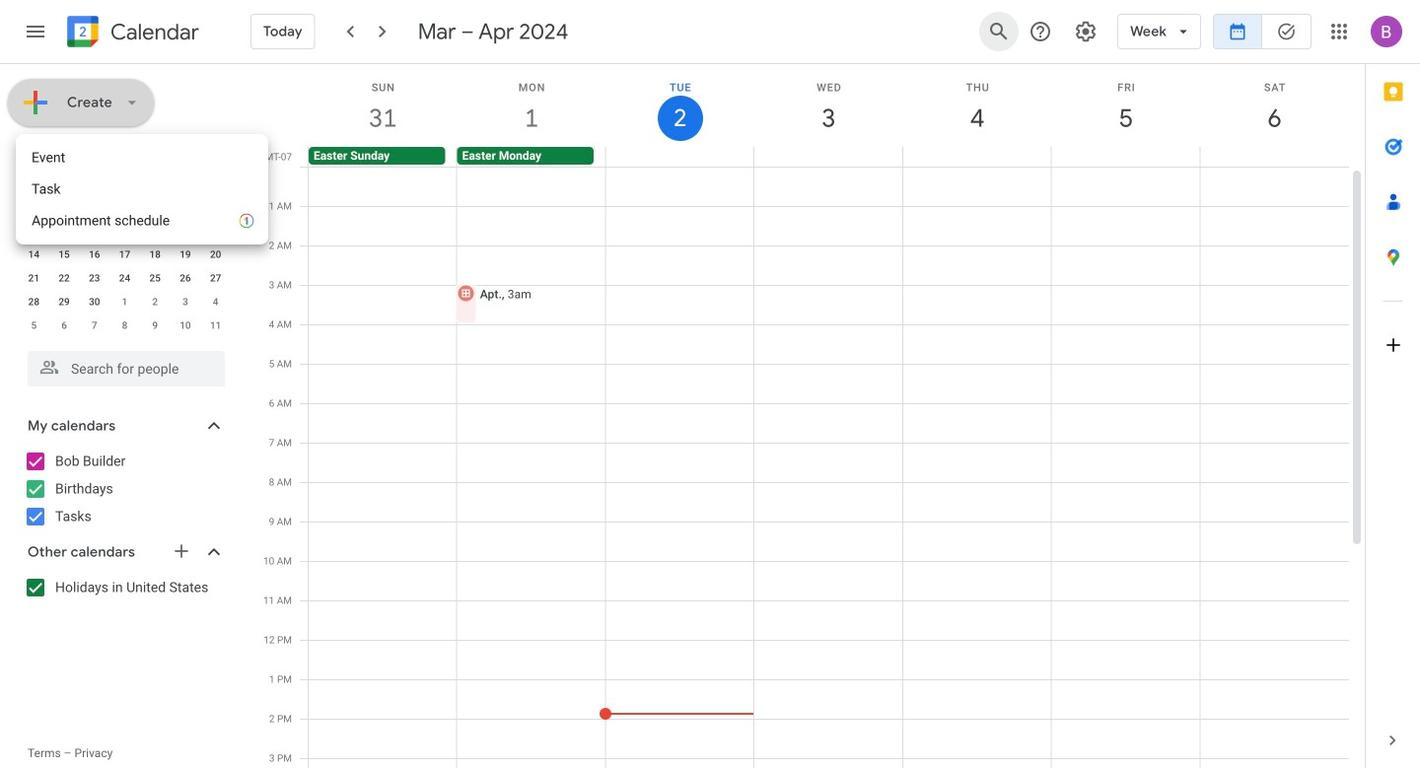 Task type: describe. For each thing, give the bounding box(es) containing it.
9 element
[[83, 219, 106, 243]]

7 element
[[22, 219, 46, 243]]

may 4 element
[[204, 290, 227, 314]]

23 element
[[83, 266, 106, 290]]

3 element
[[113, 195, 137, 219]]

17 element
[[113, 243, 137, 266]]

heading inside calendar element
[[107, 20, 199, 44]]

10 element
[[113, 219, 137, 243]]

calendar element
[[63, 12, 199, 55]]

april 2024 grid
[[19, 172, 231, 337]]

may 9 element
[[143, 314, 167, 337]]

may 2 element
[[143, 290, 167, 314]]

add other calendars image
[[172, 541, 191, 561]]

main drawer image
[[24, 20, 47, 43]]

4 element
[[143, 195, 167, 219]]

march 31 element
[[22, 195, 46, 219]]

18 element
[[143, 243, 167, 266]]

27 element
[[204, 266, 227, 290]]

26 element
[[173, 266, 197, 290]]

22 element
[[52, 266, 76, 290]]

Search for people text field
[[39, 351, 213, 387]]

20 element
[[204, 243, 227, 266]]

may 7 element
[[83, 314, 106, 337]]

may 11 element
[[204, 314, 227, 337]]



Task type: locate. For each thing, give the bounding box(es) containing it.
support image
[[1029, 20, 1052, 43]]

1 element
[[52, 195, 76, 219]]

may 5 element
[[22, 314, 46, 337]]

row
[[300, 147, 1365, 167], [300, 167, 1349, 768], [19, 172, 231, 195], [19, 195, 231, 219], [19, 219, 231, 243], [19, 243, 231, 266], [19, 266, 231, 290], [19, 290, 231, 314], [19, 314, 231, 337]]

8 element
[[52, 219, 76, 243]]

11 element
[[143, 219, 167, 243]]

may 6 element
[[52, 314, 76, 337]]

29 element
[[52, 290, 76, 314]]

15 element
[[52, 243, 76, 266]]

heading
[[107, 20, 199, 44]]

28 element
[[22, 290, 46, 314]]

tab list
[[1366, 64, 1420, 713]]

25 element
[[143, 266, 167, 290]]

may 1 element
[[113, 290, 137, 314]]

may 8 element
[[113, 314, 137, 337]]

cell
[[606, 147, 754, 167], [754, 147, 903, 167], [903, 147, 1051, 167], [1051, 147, 1200, 167], [1200, 147, 1348, 167], [309, 167, 457, 768], [455, 167, 606, 768], [600, 167, 755, 768], [755, 167, 903, 768], [903, 167, 1052, 768], [1052, 167, 1201, 768], [1201, 167, 1349, 768], [79, 195, 110, 219], [170, 195, 200, 219], [170, 219, 200, 243]]

my calendars list
[[4, 446, 245, 533]]

None search field
[[0, 343, 245, 387]]

19 element
[[173, 243, 197, 266]]

21 element
[[22, 266, 46, 290]]

16 element
[[83, 243, 106, 266]]

row group
[[19, 195, 231, 337]]

2, today element
[[83, 195, 106, 219]]

14 element
[[22, 243, 46, 266]]

30 element
[[83, 290, 106, 314]]

may 10 element
[[173, 314, 197, 337]]

grid
[[252, 64, 1365, 768]]

24 element
[[113, 266, 137, 290]]

settings menu image
[[1074, 20, 1098, 43]]

may 3 element
[[173, 290, 197, 314]]



Task type: vqa. For each thing, say whether or not it's contained in the screenshot.
25 element
yes



